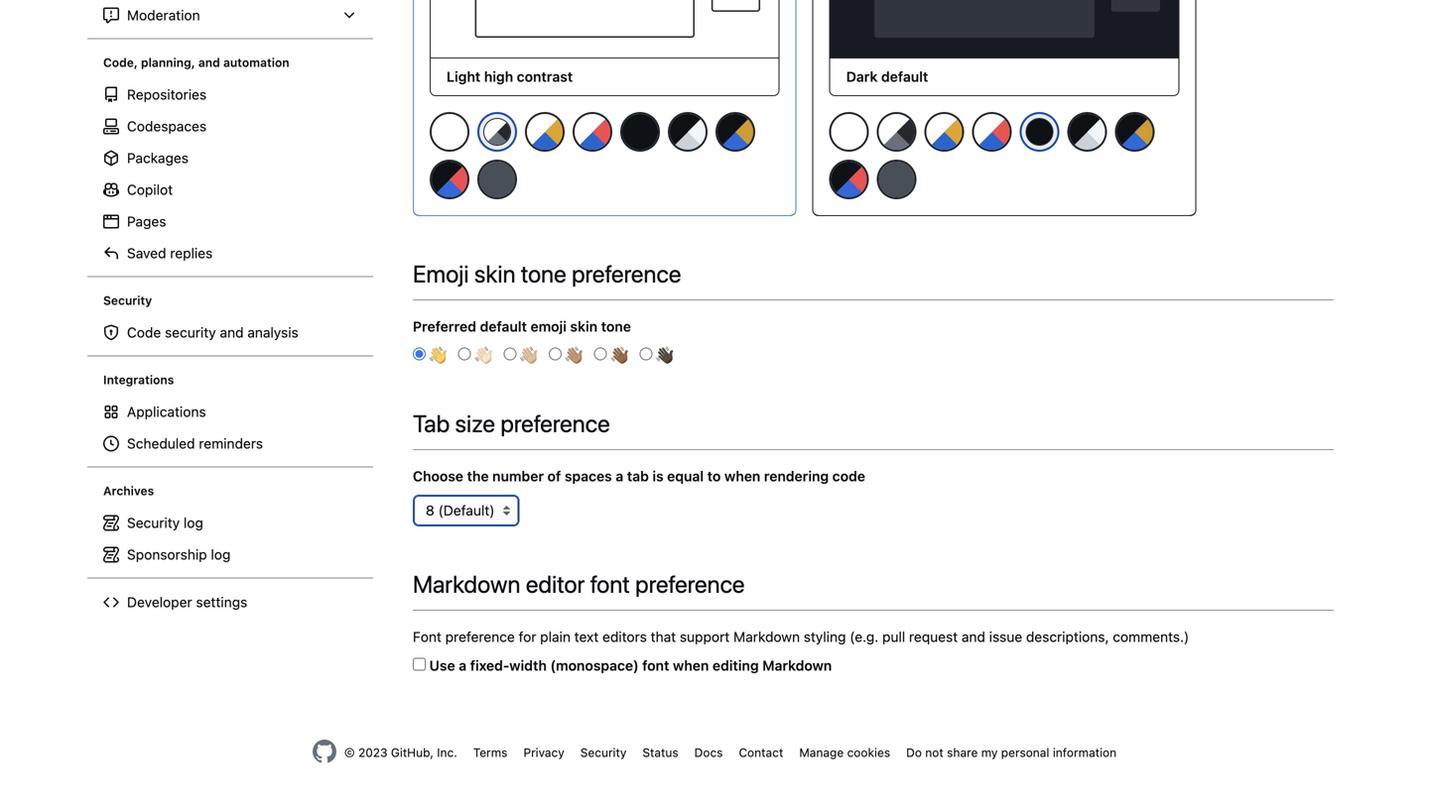 Task type: vqa. For each thing, say whether or not it's contained in the screenshot.
Manage cookies button
yes



Task type: describe. For each thing, give the bounding box(es) containing it.
preference up fixed-
[[445, 629, 515, 646]]

and for security
[[220, 325, 244, 341]]

repositories link
[[95, 79, 365, 111]]

share
[[947, 746, 978, 760]]

code, planning, and automation list
[[95, 79, 365, 269]]

status link
[[643, 746, 679, 760]]

preferred default emoji skin tone
[[413, 319, 631, 335]]

terms link
[[473, 746, 508, 760]]

and for planning,
[[198, 56, 220, 69]]

styling
[[804, 629, 846, 646]]

for
[[519, 629, 536, 646]]

archives list
[[95, 508, 365, 571]]

replies
[[170, 245, 213, 262]]

dark default
[[846, 69, 928, 85]]

moderation button
[[95, 0, 365, 31]]

0 vertical spatial markdown
[[413, 571, 521, 599]]

packages
[[127, 150, 189, 166]]

dark default image for light high contrast
[[620, 112, 660, 152]]

tab
[[627, 469, 649, 485]]

default for dark
[[881, 69, 928, 85]]

pull
[[882, 629, 905, 646]]

dark
[[846, 69, 878, 85]]

privacy link
[[524, 746, 564, 760]]

apps image
[[103, 404, 119, 420]]

automation
[[223, 56, 289, 69]]

light tritanopia image
[[573, 112, 612, 152]]

font preference for plain text editors that support markdown styling (e.g. pull request and issue descriptions, comments.)
[[413, 629, 1189, 646]]

preference up support
[[635, 571, 745, 599]]

dark default image for dark default
[[1027, 119, 1053, 145]]

scheduled reminders link
[[95, 428, 365, 460]]

size
[[455, 410, 495, 438]]

request
[[909, 629, 958, 646]]

reply image
[[103, 246, 119, 262]]

1 horizontal spatial skin
[[570, 319, 598, 335]]

dark dimmed image
[[477, 160, 517, 200]]

width
[[509, 658, 547, 674]]

security log
[[127, 515, 203, 531]]

archives
[[103, 484, 154, 498]]

pages link
[[95, 206, 365, 238]]

0 vertical spatial a
[[616, 469, 623, 485]]

applications
[[127, 404, 206, 420]]

code
[[832, 469, 865, 485]]

reminders
[[199, 436, 263, 452]]

👋🏿
[[656, 345, 673, 368]]

preferred default emoji skin tone option group
[[413, 345, 1334, 368]]

contrast
[[517, 69, 573, 85]]

light protanopia & deuteranopia image for dark default
[[925, 112, 964, 152]]

👋🏽
[[565, 345, 583, 368]]

(monospace)
[[550, 658, 639, 674]]

security log link
[[95, 508, 365, 539]]

contact link
[[739, 746, 783, 760]]

light high contrast
[[447, 69, 573, 85]]

sponsorship log link
[[95, 539, 365, 571]]

spaces
[[565, 469, 612, 485]]

emoji skin tone preference element
[[413, 256, 1334, 368]]

manage
[[799, 746, 844, 760]]

scheduled
[[127, 436, 195, 452]]

repositories
[[127, 86, 207, 103]]

log for security log
[[184, 515, 203, 531]]

light high contrast image
[[484, 119, 510, 145]]

(e.g.
[[850, 629, 879, 646]]

code, planning, and automation
[[103, 56, 289, 69]]

docs link
[[694, 746, 723, 760]]

support
[[680, 629, 730, 646]]

browser image
[[103, 214, 119, 230]]

codespaces image
[[103, 119, 119, 134]]

manage cookies button
[[799, 744, 890, 762]]

code image
[[103, 595, 119, 611]]

log for sponsorship log
[[211, 547, 231, 563]]

rendering
[[764, 469, 829, 485]]

choose the number of spaces a tab is equal to when rendering code
[[413, 469, 865, 485]]

dark tritanopia image
[[430, 160, 469, 200]]

github,
[[391, 746, 434, 760]]

markdown for use a fixed-width (monospace) font when editing markdown
[[762, 658, 832, 674]]

log image
[[103, 516, 119, 531]]

saved
[[127, 245, 166, 262]]

1 vertical spatial when
[[673, 658, 709, 674]]

do not share my personal information button
[[906, 744, 1117, 762]]

dark high contrast image
[[1068, 112, 1107, 152]]

that
[[651, 629, 676, 646]]

high
[[484, 69, 513, 85]]

preference up of on the left
[[501, 410, 610, 438]]

security link
[[580, 746, 627, 760]]

log image
[[103, 547, 119, 563]]

text
[[574, 629, 599, 646]]

light
[[447, 69, 481, 85]]

tab size preference
[[413, 410, 610, 438]]

code
[[127, 325, 161, 341]]

my
[[981, 746, 998, 760]]

saved replies link
[[95, 238, 365, 269]]

font
[[413, 629, 442, 646]]

developer settings link
[[95, 587, 365, 619]]

0 vertical spatial skin
[[474, 260, 516, 288]]

saved replies
[[127, 245, 213, 262]]

information
[[1053, 746, 1117, 760]]

packages link
[[95, 142, 365, 174]]

integrations
[[103, 373, 174, 387]]

security
[[165, 325, 216, 341]]

terms
[[473, 746, 508, 760]]

light protanopia & deuteranopia image for light high contrast
[[525, 112, 565, 152]]

contact
[[739, 746, 783, 760]]

👋🏻
[[475, 345, 492, 368]]

security for security log
[[127, 515, 180, 531]]



Task type: locate. For each thing, give the bounding box(es) containing it.
code,
[[103, 56, 138, 69]]

light protanopia & deuteranopia image right light high contrast image
[[525, 112, 565, 152]]

settings
[[196, 594, 247, 611]]

code security and analysis link
[[95, 317, 365, 349]]

default up the 👋🏻
[[480, 319, 527, 335]]

equal
[[667, 469, 704, 485]]

emoji
[[531, 319, 567, 335]]

editors
[[602, 629, 647, 646]]

plain
[[540, 629, 571, 646]]

dark default image inside night theme picker option group
[[1027, 119, 1053, 145]]

1 vertical spatial tone
[[601, 319, 631, 335]]

repo image
[[103, 87, 119, 103]]

markdown up 'editing'
[[734, 629, 800, 646]]

0 vertical spatial when
[[724, 469, 761, 485]]

copilot link
[[95, 174, 365, 206]]

0 horizontal spatial tone
[[521, 260, 566, 288]]

0 horizontal spatial skin
[[474, 260, 516, 288]]

and left 'analysis'
[[220, 325, 244, 341]]

1 vertical spatial markdown
[[734, 629, 800, 646]]

dark protanopia & deuteranopia image
[[716, 112, 755, 152]]

do
[[906, 746, 922, 760]]

descriptions,
[[1026, 629, 1109, 646]]

personal
[[1001, 746, 1050, 760]]

0 vertical spatial log
[[184, 515, 203, 531]]

default
[[881, 69, 928, 85], [480, 319, 527, 335]]

© 2023 github, inc.
[[344, 746, 457, 760]]

a right use
[[459, 658, 467, 674]]

1 horizontal spatial log
[[211, 547, 231, 563]]

0 horizontal spatial a
[[459, 658, 467, 674]]

tone up 👋🏾 at the left of page
[[601, 319, 631, 335]]

preference
[[572, 260, 681, 288], [501, 410, 610, 438], [635, 571, 745, 599], [445, 629, 515, 646]]

0 horizontal spatial light protanopia & deuteranopia image
[[525, 112, 565, 152]]

font
[[590, 571, 630, 599], [642, 658, 669, 674]]

default right the dark
[[881, 69, 928, 85]]

security left 'status'
[[580, 746, 627, 760]]

log
[[184, 515, 203, 531], [211, 547, 231, 563]]

1 horizontal spatial dark default image
[[1027, 119, 1053, 145]]

tab
[[413, 410, 450, 438]]

dark default image right light tritanopia icon
[[620, 112, 660, 152]]

2023
[[358, 746, 388, 760]]

log down security log 'link'
[[211, 547, 231, 563]]

0 horizontal spatial when
[[673, 658, 709, 674]]

clock image
[[103, 436, 119, 452]]

a
[[616, 469, 623, 485], [459, 658, 467, 674]]

tone up emoji
[[521, 260, 566, 288]]

1 vertical spatial security
[[127, 515, 180, 531]]

0 horizontal spatial font
[[590, 571, 630, 599]]

editor
[[526, 571, 585, 599]]

2 vertical spatial security
[[580, 746, 627, 760]]

1 vertical spatial a
[[459, 658, 467, 674]]

©
[[344, 746, 355, 760]]

not
[[925, 746, 944, 760]]

light tritanopia image
[[972, 112, 1012, 152]]

log inside 'link'
[[184, 515, 203, 531]]

skin
[[474, 260, 516, 288], [570, 319, 598, 335]]

markdown
[[413, 571, 521, 599], [734, 629, 800, 646], [762, 658, 832, 674]]

sponsorship
[[127, 547, 207, 563]]

and up repositories link
[[198, 56, 220, 69]]

1 vertical spatial log
[[211, 547, 231, 563]]

privacy
[[524, 746, 564, 760]]

2 vertical spatial markdown
[[762, 658, 832, 674]]

default inside emoji skin tone preference element
[[480, 319, 527, 335]]

None radio
[[458, 348, 471, 361], [504, 348, 516, 361], [458, 348, 471, 361], [504, 348, 516, 361]]

light default image left light high contrast image
[[430, 112, 469, 152]]

0 horizontal spatial log
[[184, 515, 203, 531]]

👋
[[429, 345, 447, 368]]

0 horizontal spatial dark default image
[[620, 112, 660, 152]]

font right editor
[[590, 571, 630, 599]]

1 vertical spatial and
[[220, 325, 244, 341]]

1 horizontal spatial tone
[[601, 319, 631, 335]]

1 vertical spatial skin
[[570, 319, 598, 335]]

use a fixed-width (monospace) font when editing markdown
[[426, 658, 832, 674]]

1 vertical spatial default
[[480, 319, 527, 335]]

light default image inside day theme picker option group
[[430, 112, 469, 152]]

0 vertical spatial security
[[103, 294, 152, 308]]

markdown for font preference for plain text editors that support markdown styling (e.g. pull request and issue descriptions, comments.)
[[734, 629, 800, 646]]

security
[[103, 294, 152, 308], [127, 515, 180, 531], [580, 746, 627, 760]]

security up sponsorship
[[127, 515, 180, 531]]

font down that
[[642, 658, 669, 674]]

0 vertical spatial default
[[881, 69, 928, 85]]

number
[[492, 469, 544, 485]]

2 vertical spatial and
[[962, 629, 985, 646]]

a left tab
[[616, 469, 623, 485]]

copilot
[[127, 182, 173, 198]]

1 horizontal spatial font
[[642, 658, 669, 674]]

day theme picker option group
[[429, 111, 780, 207]]

skin right emoji
[[474, 260, 516, 288]]

fixed-
[[470, 658, 509, 674]]

light protanopia & deuteranopia image
[[525, 112, 565, 152], [925, 112, 964, 152]]

light default image left light high contrast icon
[[829, 112, 869, 152]]

emoji
[[413, 260, 469, 288]]

is
[[652, 469, 664, 485]]

light default image inside night theme picker option group
[[829, 112, 869, 152]]

1 horizontal spatial light default image
[[829, 112, 869, 152]]

0 vertical spatial font
[[590, 571, 630, 599]]

skin up 👋🏽
[[570, 319, 598, 335]]

preference up 👋🏾 at the left of page
[[572, 260, 681, 288]]

dark dimmed image
[[877, 160, 917, 200]]

0 horizontal spatial light default image
[[430, 112, 469, 152]]

applications link
[[95, 396, 365, 428]]

markdown editor font preference
[[413, 571, 745, 599]]

preference inside emoji skin tone preference element
[[572, 260, 681, 288]]

None radio
[[413, 348, 426, 361], [549, 348, 562, 361], [594, 348, 607, 361], [640, 348, 652, 361], [413, 348, 426, 361], [549, 348, 562, 361], [594, 348, 607, 361], [640, 348, 652, 361]]

2 light protanopia & deuteranopia image from the left
[[925, 112, 964, 152]]

security for security 'link'
[[580, 746, 627, 760]]

dark protanopia & deuteranopia image
[[1115, 112, 1155, 152]]

and left issue
[[962, 629, 985, 646]]

editing
[[713, 658, 759, 674]]

dark default image
[[620, 112, 660, 152], [1027, 119, 1053, 145]]

analysis
[[247, 325, 299, 341]]

manage cookies
[[799, 746, 890, 760]]

inc.
[[437, 746, 457, 760]]

0 vertical spatial tone
[[521, 260, 566, 288]]

dark high contrast image
[[668, 112, 708, 152]]

package image
[[103, 150, 119, 166]]

use
[[429, 658, 455, 674]]

sponsorship log
[[127, 547, 231, 563]]

when down support
[[673, 658, 709, 674]]

default for preferred
[[480, 319, 527, 335]]

code security and analysis
[[127, 325, 299, 341]]

dark default image left dark high contrast image
[[1027, 119, 1053, 145]]

👋🏼
[[520, 345, 537, 368]]

log up sponsorship log
[[184, 515, 203, 531]]

security up "code"
[[103, 294, 152, 308]]

None checkbox
[[413, 659, 426, 671]]

homepage image
[[312, 740, 336, 764]]

when right to
[[724, 469, 761, 485]]

dark tritanopia image
[[829, 160, 869, 200]]

1 light protanopia & deuteranopia image from the left
[[525, 112, 565, 152]]

1 horizontal spatial a
[[616, 469, 623, 485]]

0 vertical spatial and
[[198, 56, 220, 69]]

light default image for light high contrast
[[430, 112, 469, 152]]

1 horizontal spatial when
[[724, 469, 761, 485]]

integrations list
[[95, 396, 365, 460]]

night theme picker option group
[[828, 111, 1179, 207]]

developer settings
[[127, 594, 247, 611]]

markdown up font
[[413, 571, 521, 599]]

do not share my personal information
[[906, 746, 1117, 760]]

comments.)
[[1113, 629, 1189, 646]]

markdown down font preference for plain text editors that support markdown styling (e.g. pull request and issue descriptions, comments.)
[[762, 658, 832, 674]]

1 vertical spatial font
[[642, 658, 669, 674]]

when
[[724, 469, 761, 485], [673, 658, 709, 674]]

preferred
[[413, 319, 476, 335]]

light protanopia & deuteranopia image right light high contrast icon
[[925, 112, 964, 152]]

choose
[[413, 469, 463, 485]]

copilot image
[[103, 182, 119, 198]]

and
[[198, 56, 220, 69], [220, 325, 244, 341], [962, 629, 985, 646]]

👋🏾
[[611, 345, 628, 368]]

codespaces link
[[95, 111, 365, 142]]

light high contrast image
[[877, 112, 917, 152]]

of
[[547, 469, 561, 485]]

light default image
[[430, 112, 469, 152], [829, 112, 869, 152]]

light default image for dark default
[[829, 112, 869, 152]]

1 horizontal spatial light protanopia & deuteranopia image
[[925, 112, 964, 152]]

dark default image inside day theme picker option group
[[620, 112, 660, 152]]

emoji skin tone preference
[[413, 260, 681, 288]]

security inside 'link'
[[127, 515, 180, 531]]

1 light default image from the left
[[430, 112, 469, 152]]

2 light default image from the left
[[829, 112, 869, 152]]

shield lock image
[[103, 325, 119, 341]]

developer
[[127, 594, 192, 611]]

1 horizontal spatial default
[[881, 69, 928, 85]]

issue
[[989, 629, 1022, 646]]

0 horizontal spatial default
[[480, 319, 527, 335]]



